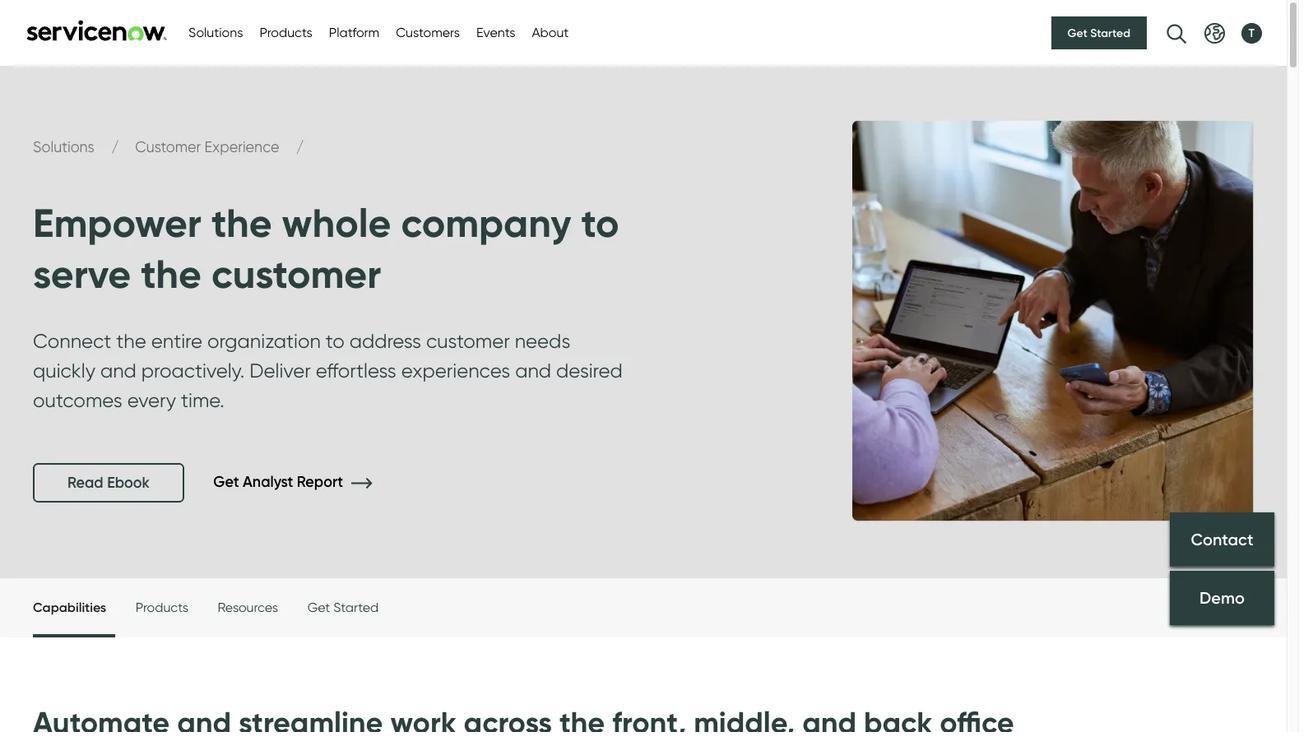 Task type: locate. For each thing, give the bounding box(es) containing it.
0 horizontal spatial solutions
[[33, 138, 98, 156]]

2 vertical spatial get
[[307, 600, 330, 615]]

1 vertical spatial to
[[326, 329, 345, 353]]

get started
[[1068, 26, 1131, 40], [307, 600, 379, 615]]

and up every
[[100, 359, 136, 382]]

customers button
[[396, 23, 460, 43]]

about button
[[532, 23, 569, 43]]

contact
[[1191, 529, 1254, 549]]

1 vertical spatial get started
[[307, 600, 379, 615]]

0 vertical spatial get
[[1068, 26, 1088, 40]]

0 vertical spatial started
[[1090, 26, 1131, 40]]

customer up experiences
[[426, 329, 510, 353]]

1 vertical spatial customer
[[426, 329, 510, 353]]

get started for rightmost get started link
[[1068, 26, 1131, 40]]

read ebook
[[67, 474, 150, 492]]

company
[[401, 198, 571, 248]]

quickly
[[33, 359, 95, 382]]

the up entire
[[141, 250, 202, 299]]

1 horizontal spatial to
[[581, 198, 619, 248]]

customer
[[135, 138, 201, 156]]

the down experience
[[211, 198, 272, 248]]

solutions button
[[188, 23, 243, 43]]

1 horizontal spatial get
[[307, 600, 330, 615]]

platform
[[329, 25, 379, 40]]

time.
[[181, 388, 225, 412]]

1 horizontal spatial and
[[515, 359, 551, 382]]

customer inside connect the entire organization to address customer needs quickly and proactively. deliver effortless experiences and desired outcomes every time.
[[426, 329, 510, 353]]

0 horizontal spatial and
[[100, 359, 136, 382]]

0 vertical spatial solutions
[[188, 25, 243, 40]]

1 horizontal spatial solutions
[[188, 25, 243, 40]]

1 vertical spatial get started link
[[307, 579, 379, 637]]

1 and from the left
[[100, 359, 136, 382]]

every
[[127, 388, 176, 412]]

resolve customer issues by connecting the entire business image
[[0, 65, 1287, 579], [774, 65, 1287, 577]]

products for products link on the left of the page
[[136, 600, 188, 615]]

0 horizontal spatial get
[[213, 473, 239, 491]]

customer
[[211, 250, 381, 299], [426, 329, 510, 353]]

entire
[[151, 329, 202, 353]]

and
[[100, 359, 136, 382], [515, 359, 551, 382]]

2 resolve customer issues by connecting the entire business image from the left
[[774, 65, 1287, 577]]

needs
[[515, 329, 570, 353]]

products
[[260, 25, 312, 40], [136, 600, 188, 615]]

2 horizontal spatial get
[[1068, 26, 1088, 40]]

proactively.
[[141, 359, 245, 382]]

address
[[349, 329, 421, 353]]

products link
[[136, 579, 188, 637]]

platform button
[[329, 23, 379, 43]]

serve
[[33, 250, 131, 299]]

started
[[1090, 26, 1131, 40], [334, 600, 379, 615]]

get started for get started link to the left
[[307, 600, 379, 615]]

1 horizontal spatial products
[[260, 25, 312, 40]]

customer inside empower the whole company to serve the customer
[[211, 250, 381, 299]]

empower
[[33, 198, 202, 248]]

1 vertical spatial solutions
[[33, 138, 98, 156]]

and down needs at the top left of page
[[515, 359, 551, 382]]

1 resolve customer issues by connecting the entire business image from the left
[[0, 65, 1287, 579]]

0 horizontal spatial started
[[334, 600, 379, 615]]

the left entire
[[116, 329, 146, 353]]

0 horizontal spatial products
[[136, 600, 188, 615]]

desired
[[556, 359, 623, 382]]

get
[[1068, 26, 1088, 40], [213, 473, 239, 491], [307, 600, 330, 615]]

1 horizontal spatial customer
[[426, 329, 510, 353]]

0 horizontal spatial to
[[326, 329, 345, 353]]

get analyst report link
[[213, 473, 396, 491]]

ebook
[[107, 474, 150, 492]]

get started link
[[1051, 16, 1147, 49], [307, 579, 379, 637]]

customer experience link
[[135, 138, 283, 156]]

demo link
[[1170, 571, 1275, 625]]

organization
[[207, 329, 321, 353]]

customer down whole
[[211, 250, 381, 299]]

the for entire
[[116, 329, 146, 353]]

0 vertical spatial customer
[[211, 250, 381, 299]]

0 vertical spatial get started
[[1068, 26, 1131, 40]]

0 vertical spatial get started link
[[1051, 16, 1147, 49]]

1 vertical spatial products
[[136, 600, 188, 615]]

experience
[[205, 138, 279, 156]]

about
[[532, 25, 569, 40]]

to inside connect the entire organization to address customer needs quickly and proactively. deliver effortless experiences and desired outcomes every time.
[[326, 329, 345, 353]]

the
[[211, 198, 272, 248], [141, 250, 202, 299], [116, 329, 146, 353]]

0 horizontal spatial get started
[[307, 600, 379, 615]]

to inside empower the whole company to serve the customer
[[581, 198, 619, 248]]

2 vertical spatial the
[[116, 329, 146, 353]]

0 vertical spatial the
[[211, 198, 272, 248]]

report
[[297, 473, 343, 491]]

0 vertical spatial to
[[581, 198, 619, 248]]

solutions
[[188, 25, 243, 40], [33, 138, 98, 156]]

2 and from the left
[[515, 359, 551, 382]]

0 vertical spatial products
[[260, 25, 312, 40]]

demo
[[1200, 588, 1245, 608]]

to
[[581, 198, 619, 248], [326, 329, 345, 353]]

1 horizontal spatial get started
[[1068, 26, 1131, 40]]

0 horizontal spatial customer
[[211, 250, 381, 299]]

the inside connect the entire organization to address customer needs quickly and proactively. deliver effortless experiences and desired outcomes every time.
[[116, 329, 146, 353]]

get analyst report
[[213, 473, 347, 491]]

solutions for solutions link
[[33, 138, 98, 156]]



Task type: describe. For each thing, give the bounding box(es) containing it.
connect
[[33, 329, 111, 353]]

capabilities
[[33, 599, 106, 615]]

customers
[[396, 25, 460, 40]]

deliver
[[249, 359, 311, 382]]

to for company
[[581, 198, 619, 248]]

read ebook link
[[33, 463, 184, 503]]

effortless
[[316, 359, 396, 382]]

events
[[476, 25, 515, 40]]

capabilities link
[[33, 578, 106, 640]]

read
[[67, 474, 103, 492]]

connect the entire organization to address customer needs quickly and proactively. deliver effortless experiences and desired outcomes every time.
[[33, 329, 623, 412]]

0 horizontal spatial get started link
[[307, 579, 379, 637]]

resources
[[218, 600, 278, 615]]

resources link
[[218, 579, 278, 637]]

whole
[[282, 198, 391, 248]]

solutions for solutions 'dropdown button'
[[188, 25, 243, 40]]

contact link
[[1170, 513, 1275, 567]]

1 horizontal spatial started
[[1090, 26, 1131, 40]]

solutions link
[[33, 138, 98, 156]]

empower the whole company to serve the customer
[[33, 198, 619, 299]]

1 horizontal spatial get started link
[[1051, 16, 1147, 49]]

customer experience
[[135, 138, 283, 156]]

1 vertical spatial the
[[141, 250, 202, 299]]

resolve customer issues by connecting the entire business image containing empower the whole company to serve the customer
[[0, 65, 1287, 579]]

products for products popup button
[[260, 25, 312, 40]]

to for organization
[[326, 329, 345, 353]]

analyst
[[243, 473, 293, 491]]

1 vertical spatial started
[[334, 600, 379, 615]]

products button
[[260, 23, 312, 43]]

the for whole
[[211, 198, 272, 248]]

outcomes
[[33, 388, 122, 412]]

experiences
[[401, 359, 510, 382]]

events button
[[476, 23, 515, 43]]

servicenow image
[[25, 19, 169, 41]]

1 vertical spatial get
[[213, 473, 239, 491]]



Task type: vqa. For each thing, say whether or not it's contained in the screenshot.
the left Get
yes



